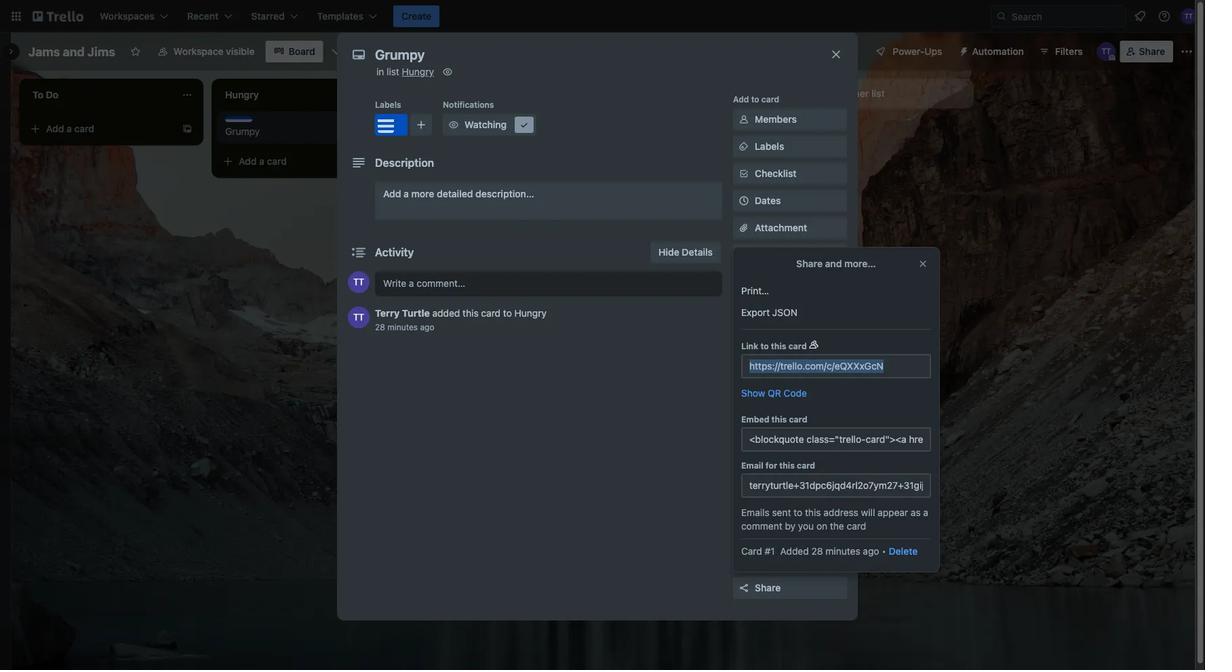 Task type: describe. For each thing, give the bounding box(es) containing it.
1 horizontal spatial terry turtle (terryturtle) image
[[1182, 8, 1198, 24]]

for
[[766, 461, 778, 470]]

qr
[[768, 388, 782, 399]]

#1
[[765, 546, 775, 557]]

ups inside power-ups button
[[925, 46, 943, 57]]

a inside "emails sent to this address will appear as a comment by you on the card"
[[924, 507, 929, 519]]

1 vertical spatial power-ups
[[734, 312, 778, 321]]

mark
[[755, 387, 778, 398]]

grumpy link
[[225, 125, 383, 138]]

0 horizontal spatial terry turtle (terryturtle) image
[[348, 271, 370, 293]]

dates
[[755, 195, 781, 206]]

add button button
[[734, 409, 848, 430]]

this right for
[[780, 461, 795, 470]]

to right the link
[[761, 341, 769, 351]]

you
[[799, 521, 815, 532]]

will
[[862, 507, 876, 519]]

list inside add another list button
[[872, 88, 885, 99]]

and for jams
[[63, 44, 85, 59]]

link
[[742, 341, 759, 351]]

add a more detailed description…
[[383, 188, 535, 200]]

sm image right hungry link
[[441, 65, 455, 79]]

attachment
[[755, 222, 808, 233]]

hide
[[659, 247, 680, 258]]

to inside the terry turtle added this card to hungry 28 minutes ago
[[504, 308, 512, 319]]

switch to… image
[[10, 10, 23, 23]]

emails
[[742, 507, 770, 519]]

export json
[[742, 307, 798, 318]]

add inside button
[[755, 414, 773, 425]]

power-ups button
[[866, 41, 951, 62]]

0 vertical spatial terry turtle (terryturtle) image
[[1098, 42, 1117, 61]]

1 horizontal spatial power-
[[776, 331, 808, 342]]

Search field
[[1008, 6, 1127, 26]]

sm image for make template
[[738, 521, 751, 535]]

show qr code
[[742, 388, 808, 399]]

hungry link
[[402, 66, 434, 77]]

Write a comment text field
[[375, 271, 723, 296]]

create from template… image for add a card "button" to the left
[[182, 124, 193, 134]]

add inside button
[[814, 88, 832, 99]]

power- inside button
[[893, 46, 925, 57]]

0 vertical spatial list
[[387, 66, 400, 77]]

ups inside add power-ups link
[[808, 331, 826, 342]]

embed this card
[[742, 415, 808, 424]]

copy
[[755, 495, 779, 506]]

add a card for add a card "button" to the middle
[[239, 156, 287, 167]]

as inside "button"
[[780, 387, 791, 398]]

28 inside the terry turtle added this card to hungry 28 minutes ago
[[375, 322, 385, 332]]

1 horizontal spatial add a card button
[[217, 151, 369, 172]]

print…
[[742, 285, 770, 297]]

sm image for archive
[[738, 554, 751, 568]]

automation button
[[954, 41, 1033, 62]]

export json link
[[734, 302, 940, 324]]

this right embed
[[772, 415, 788, 424]]

create from template… image for add a card "button" to the middle
[[375, 156, 385, 167]]

add button
[[755, 414, 805, 425]]

create button
[[394, 5, 440, 27]]

customize views image
[[330, 45, 344, 58]]

checklist
[[755, 168, 797, 179]]

primary element
[[0, 0, 1206, 33]]

add another list button
[[790, 79, 975, 109]]

2 horizontal spatial add a card button
[[410, 118, 562, 140]]

1 horizontal spatial ago
[[864, 546, 880, 557]]

copy link
[[734, 490, 848, 512]]

move link
[[734, 463, 848, 485]]

archive
[[755, 555, 789, 567]]

open information menu image
[[1158, 10, 1172, 23]]

in
[[377, 66, 384, 77]]

make template link
[[734, 517, 848, 539]]

jams
[[29, 44, 60, 59]]

sm image inside the watching button
[[518, 118, 531, 132]]

hide details
[[659, 247, 713, 258]]

create from template… image
[[760, 124, 771, 134]]

1 horizontal spatial 28
[[812, 546, 824, 557]]

members link
[[734, 109, 848, 130]]

minutes inside the terry turtle added this card to hungry 28 minutes ago
[[388, 322, 418, 332]]

close popover image
[[918, 259, 929, 269]]

sm image for move
[[738, 467, 751, 480]]

link to this card
[[742, 341, 807, 351]]

more…
[[845, 258, 877, 269]]

add a more detailed description… link
[[375, 182, 723, 220]]

custom fields
[[755, 277, 819, 288]]

workspace
[[174, 46, 224, 57]]

Link to this card text field
[[742, 354, 932, 379]]

card inside the terry turtle added this card to hungry 28 minutes ago
[[481, 308, 501, 319]]

0 notifications image
[[1133, 8, 1149, 24]]

button
[[776, 414, 805, 425]]

jims
[[87, 44, 115, 59]]

28 minutes ago link
[[375, 322, 435, 332]]

activity
[[375, 246, 414, 259]]

emails sent to this address will appear as a comment by you on the card
[[742, 507, 929, 532]]

notifications
[[443, 100, 494, 109]]

terry turtle added this card to hungry 28 minutes ago
[[375, 308, 547, 332]]

star or unstar board image
[[130, 46, 141, 57]]

show
[[742, 388, 766, 399]]

add power-ups link
[[734, 326, 848, 347]]

added
[[433, 308, 460, 319]]

workspace visible
[[174, 46, 255, 57]]

move
[[755, 468, 780, 479]]

actions
[[734, 449, 764, 458]]

0 horizontal spatial power-
[[734, 312, 762, 321]]

workspace visible button
[[149, 41, 263, 62]]

sm image for checklist
[[738, 167, 751, 181]]

appear
[[878, 507, 909, 519]]

sm image for members
[[738, 113, 751, 126]]

details
[[682, 247, 713, 258]]

Embed this card text field
[[742, 428, 932, 452]]

another
[[835, 88, 870, 99]]

card #1 added 28 minutes ago • delete
[[742, 546, 919, 557]]

archive link
[[734, 550, 848, 572]]

labels link
[[734, 136, 848, 157]]

cover link
[[734, 244, 848, 266]]

1 vertical spatial terry turtle (terryturtle) image
[[348, 307, 370, 328]]

delete
[[889, 546, 919, 557]]

0 horizontal spatial share button
[[734, 578, 848, 599]]

watching button
[[443, 114, 537, 136]]

fields
[[793, 277, 819, 288]]

1 horizontal spatial share button
[[1121, 41, 1174, 62]]

create
[[402, 11, 432, 22]]

make template
[[755, 522, 822, 533]]

board
[[289, 46, 315, 57]]

and for share
[[826, 258, 843, 269]]

address
[[824, 507, 859, 519]]



Task type: locate. For each thing, give the bounding box(es) containing it.
0 vertical spatial as
[[780, 387, 791, 398]]

0 vertical spatial power-
[[893, 46, 925, 57]]

by
[[786, 521, 796, 532]]

0 vertical spatial share
[[1140, 46, 1166, 57]]

•
[[882, 546, 887, 557]]

color: blue, title: none image
[[375, 114, 408, 136]]

1 vertical spatial hungry
[[515, 308, 547, 319]]

automation
[[973, 46, 1025, 57], [734, 366, 780, 375]]

28
[[375, 322, 385, 332], [812, 546, 824, 557]]

json
[[773, 307, 798, 318]]

sm image right watching
[[518, 118, 531, 132]]

sm image left create from template… image
[[738, 113, 751, 126]]

add
[[814, 88, 832, 99], [734, 94, 750, 104], [46, 123, 64, 134], [432, 123, 450, 134], [239, 156, 257, 167], [383, 188, 401, 200], [755, 331, 773, 342], [755, 414, 773, 425]]

ups down export json link
[[808, 331, 826, 342]]

sm image for labels
[[738, 140, 751, 153]]

add another list
[[814, 88, 885, 99]]

create from template… image down color: blue, title: none image
[[375, 156, 385, 167]]

attachment button
[[734, 217, 848, 239]]

as inside "emails sent to this address will appear as a comment by you on the card"
[[911, 507, 921, 519]]

delete button
[[889, 545, 919, 559]]

card inside "emails sent to this address will appear as a comment by you on the card"
[[847, 521, 867, 532]]

minutes down turtle at left
[[388, 322, 418, 332]]

0 horizontal spatial create from template… image
[[182, 124, 193, 134]]

power- down print…
[[734, 312, 762, 321]]

28 right added
[[812, 546, 824, 557]]

1 vertical spatial as
[[911, 507, 921, 519]]

list right in
[[387, 66, 400, 77]]

custom
[[755, 277, 790, 288]]

2 vertical spatial power-
[[776, 331, 808, 342]]

0 horizontal spatial ups
[[762, 312, 778, 321]]

1 vertical spatial share button
[[734, 578, 848, 599]]

automation inside button
[[973, 46, 1025, 57]]

more
[[412, 188, 435, 200]]

share left show menu icon
[[1140, 46, 1166, 57]]

share
[[1140, 46, 1166, 57], [797, 258, 823, 269], [755, 583, 781, 594]]

1 vertical spatial list
[[872, 88, 885, 99]]

0 horizontal spatial list
[[387, 66, 400, 77]]

0 horizontal spatial hungry
[[402, 66, 434, 77]]

add a card for the rightmost add a card "button"
[[432, 123, 480, 134]]

automation down search "image"
[[973, 46, 1025, 57]]

terry turtle (terryturtle) image left terry
[[348, 307, 370, 328]]

sm image inside archive "link"
[[738, 554, 751, 568]]

0 vertical spatial hungry
[[402, 66, 434, 77]]

sm image inside cover link
[[738, 248, 751, 262]]

1 vertical spatial ago
[[864, 546, 880, 557]]

sm image
[[518, 118, 531, 132], [738, 140, 751, 153], [738, 167, 751, 181], [738, 467, 751, 480], [738, 554, 751, 568]]

to up members
[[752, 94, 760, 104]]

0 horizontal spatial minutes
[[388, 322, 418, 332]]

1 vertical spatial ups
[[762, 312, 778, 321]]

sent
[[773, 507, 792, 519]]

ago
[[420, 322, 435, 332], [864, 546, 880, 557]]

watching
[[465, 119, 507, 130]]

0 horizontal spatial share
[[755, 583, 781, 594]]

sm image down actions
[[738, 467, 751, 480]]

show qr code link
[[742, 387, 808, 400]]

terry
[[375, 308, 400, 319]]

labels down create from template… image
[[755, 141, 785, 152]]

0 horizontal spatial automation
[[734, 366, 780, 375]]

to inside "emails sent to this address will appear as a comment by you on the card"
[[794, 507, 803, 519]]

list
[[387, 66, 400, 77], [872, 88, 885, 99]]

1 horizontal spatial labels
[[755, 141, 785, 152]]

2 horizontal spatial ups
[[925, 46, 943, 57]]

2 horizontal spatial add a card
[[432, 123, 480, 134]]

ago down turtle at left
[[420, 322, 435, 332]]

a for add a card "button" to the left
[[67, 123, 72, 134]]

power-ups inside button
[[893, 46, 943, 57]]

0 vertical spatial and
[[63, 44, 85, 59]]

sm image inside checklist link
[[738, 167, 751, 181]]

sm image inside automation button
[[954, 41, 973, 60]]

mark as good idea
[[755, 387, 839, 398]]

email
[[742, 461, 764, 470]]

0 vertical spatial labels
[[375, 100, 402, 109]]

this inside the terry turtle added this card to hungry 28 minutes ago
[[463, 308, 479, 319]]

share button down the 0 notifications image at top
[[1121, 41, 1174, 62]]

ups
[[925, 46, 943, 57], [762, 312, 778, 321], [808, 331, 826, 342]]

to up template
[[794, 507, 803, 519]]

1 vertical spatial and
[[826, 258, 843, 269]]

ups left automation button
[[925, 46, 943, 57]]

to down write a comment "text box"
[[504, 308, 512, 319]]

share up fields
[[797, 258, 823, 269]]

power-ups down print…
[[734, 312, 778, 321]]

share button
[[1121, 41, 1174, 62], [734, 578, 848, 599]]

0 horizontal spatial power-ups
[[734, 312, 778, 321]]

sm image inside copy link
[[738, 494, 751, 508]]

0 horizontal spatial 28
[[375, 322, 385, 332]]

and left more…
[[826, 258, 843, 269]]

0 horizontal spatial as
[[780, 387, 791, 398]]

ago left •
[[864, 546, 880, 557]]

card
[[742, 546, 763, 557]]

Email for this card text field
[[742, 474, 932, 498]]

sm image
[[954, 41, 973, 60], [441, 65, 455, 79], [738, 113, 751, 126], [447, 118, 461, 132], [738, 248, 751, 262], [738, 494, 751, 508], [738, 521, 751, 535]]

add a card button
[[24, 118, 176, 140], [410, 118, 562, 140], [217, 151, 369, 172]]

code
[[784, 388, 808, 399]]

sm image for copy
[[738, 494, 751, 508]]

sm image down add to card
[[738, 140, 751, 153]]

0 horizontal spatial ago
[[420, 322, 435, 332]]

0 vertical spatial ago
[[420, 322, 435, 332]]

1 horizontal spatial hungry
[[515, 308, 547, 319]]

share and more…
[[797, 258, 877, 269]]

the
[[831, 521, 845, 532]]

1 horizontal spatial share
[[797, 258, 823, 269]]

as
[[780, 387, 791, 398], [911, 507, 921, 519]]

0 vertical spatial terry turtle (terryturtle) image
[[1182, 8, 1198, 24]]

1 horizontal spatial minutes
[[826, 546, 861, 557]]

minutes down the
[[826, 546, 861, 557]]

description
[[375, 156, 434, 169]]

sm image for watching
[[447, 118, 461, 132]]

1 horizontal spatial as
[[911, 507, 921, 519]]

minutes
[[388, 322, 418, 332], [826, 546, 861, 557]]

2 horizontal spatial share
[[1140, 46, 1166, 57]]

1 horizontal spatial ups
[[808, 331, 826, 342]]

2 horizontal spatial power-
[[893, 46, 925, 57]]

sm image inside members "link"
[[738, 113, 751, 126]]

custom fields button
[[734, 276, 848, 289]]

hungry right in
[[402, 66, 434, 77]]

labels up color: blue, title: none image
[[375, 100, 402, 109]]

grumpy
[[225, 126, 260, 137]]

1 vertical spatial terry turtle (terryturtle) image
[[348, 271, 370, 293]]

1 horizontal spatial and
[[826, 258, 843, 269]]

hungry down write a comment "text box"
[[515, 308, 547, 319]]

this right the link
[[772, 341, 787, 351]]

sm image for automation
[[954, 41, 973, 60]]

0 vertical spatial power-ups
[[893, 46, 943, 57]]

0 horizontal spatial labels
[[375, 100, 402, 109]]

power- up add another list button
[[893, 46, 925, 57]]

sm image left 'copy'
[[738, 494, 751, 508]]

on
[[817, 521, 828, 532]]

sm image inside make template link
[[738, 521, 751, 535]]

and inside text field
[[63, 44, 85, 59]]

Board name text field
[[22, 41, 122, 62]]

sm image left '#1'
[[738, 554, 751, 568]]

0 vertical spatial ups
[[925, 46, 943, 57]]

this inside "emails sent to this address will appear as a comment by you on the card"
[[806, 507, 822, 519]]

hide details link
[[651, 242, 721, 263]]

sm image inside the watching button
[[447, 118, 461, 132]]

add to card
[[734, 94, 780, 104]]

terry turtle (terryturtle) image right open information menu "icon"
[[1182, 8, 1198, 24]]

ups up add power-ups
[[762, 312, 778, 321]]

a for add a card "button" to the middle
[[259, 156, 265, 167]]

add power-ups
[[755, 331, 826, 342]]

1 horizontal spatial automation
[[973, 46, 1025, 57]]

good
[[793, 387, 817, 398]]

0 horizontal spatial terry turtle (terryturtle) image
[[348, 307, 370, 328]]

create from template… image left grumpy
[[182, 124, 193, 134]]

this up the you
[[806, 507, 822, 519]]

sm image down notifications
[[447, 118, 461, 132]]

hungry inside the terry turtle added this card to hungry 28 minutes ago
[[515, 308, 547, 319]]

labels inside labels link
[[755, 141, 785, 152]]

1 vertical spatial create from template… image
[[375, 156, 385, 167]]

1 vertical spatial share
[[797, 258, 823, 269]]

terry turtle (terryturtle) image
[[1182, 8, 1198, 24], [348, 307, 370, 328]]

print… link
[[734, 280, 940, 302]]

filters button
[[1035, 41, 1088, 62]]

0 vertical spatial share button
[[1121, 41, 1174, 62]]

sm image inside labels link
[[738, 140, 751, 153]]

1 horizontal spatial power-ups
[[893, 46, 943, 57]]

create from template… image
[[182, 124, 193, 134], [375, 156, 385, 167]]

this
[[463, 308, 479, 319], [772, 341, 787, 351], [772, 415, 788, 424], [780, 461, 795, 470], [806, 507, 822, 519]]

0 vertical spatial create from template… image
[[182, 124, 193, 134]]

show menu image
[[1181, 45, 1194, 58]]

automation up show
[[734, 366, 780, 375]]

board link
[[266, 41, 324, 62]]

make
[[755, 522, 779, 533]]

1 vertical spatial labels
[[755, 141, 785, 152]]

embed
[[742, 415, 770, 424]]

color: blue, title: none image
[[225, 117, 252, 122]]

power- down the json
[[776, 331, 808, 342]]

turtle
[[402, 308, 430, 319]]

jams and jims
[[29, 44, 115, 59]]

sm image left checklist
[[738, 167, 751, 181]]

1 horizontal spatial add a card
[[239, 156, 287, 167]]

1 vertical spatial 28
[[812, 546, 824, 557]]

export
[[742, 307, 770, 318]]

1 vertical spatial power-
[[734, 312, 762, 321]]

1 horizontal spatial terry turtle (terryturtle) image
[[1098, 42, 1117, 61]]

this right added
[[463, 308, 479, 319]]

card
[[762, 94, 780, 104], [74, 123, 94, 134], [460, 123, 480, 134], [267, 156, 287, 167], [481, 308, 501, 319], [789, 341, 807, 351], [790, 415, 808, 424], [798, 461, 816, 470], [847, 521, 867, 532]]

detailed
[[437, 188, 473, 200]]

dates button
[[734, 190, 848, 212]]

search image
[[997, 11, 1008, 22]]

comment
[[742, 521, 783, 532]]

1 vertical spatial minutes
[[826, 546, 861, 557]]

1 vertical spatial automation
[[734, 366, 780, 375]]

idea
[[820, 387, 839, 398]]

sm image left cover
[[738, 248, 751, 262]]

cover
[[755, 249, 782, 261]]

add a card for add a card "button" to the left
[[46, 123, 94, 134]]

0 horizontal spatial add a card button
[[24, 118, 176, 140]]

28 down terry
[[375, 322, 385, 332]]

0 vertical spatial 28
[[375, 322, 385, 332]]

template
[[782, 522, 822, 533]]

visible
[[226, 46, 255, 57]]

0 horizontal spatial add a card
[[46, 123, 94, 134]]

sm image right power-ups button
[[954, 41, 973, 60]]

list right another
[[872, 88, 885, 99]]

a for the rightmost add a card "button"
[[452, 123, 457, 134]]

terry turtle (terryturtle) image
[[1098, 42, 1117, 61], [348, 271, 370, 293]]

share button down archive "link"
[[734, 578, 848, 599]]

sm image inside move link
[[738, 467, 751, 480]]

filters
[[1056, 46, 1084, 57]]

None text field
[[369, 42, 816, 67]]

2 vertical spatial share
[[755, 583, 781, 594]]

power-
[[893, 46, 925, 57], [734, 312, 762, 321], [776, 331, 808, 342]]

ago inside the terry turtle added this card to hungry 28 minutes ago
[[420, 322, 435, 332]]

0 horizontal spatial and
[[63, 44, 85, 59]]

0 vertical spatial minutes
[[388, 322, 418, 332]]

sm image down the emails
[[738, 521, 751, 535]]

description…
[[476, 188, 535, 200]]

1 horizontal spatial list
[[872, 88, 885, 99]]

0 vertical spatial automation
[[973, 46, 1025, 57]]

members
[[755, 114, 797, 125]]

to
[[752, 94, 760, 104], [504, 308, 512, 319], [761, 341, 769, 351], [794, 507, 803, 519]]

and left jims
[[63, 44, 85, 59]]

1 horizontal spatial create from template… image
[[375, 156, 385, 167]]

share down archive
[[755, 583, 781, 594]]

2 vertical spatial ups
[[808, 331, 826, 342]]

added
[[781, 546, 809, 557]]

power-ups up add another list button
[[893, 46, 943, 57]]



Task type: vqa. For each thing, say whether or not it's contained in the screenshot.
8
no



